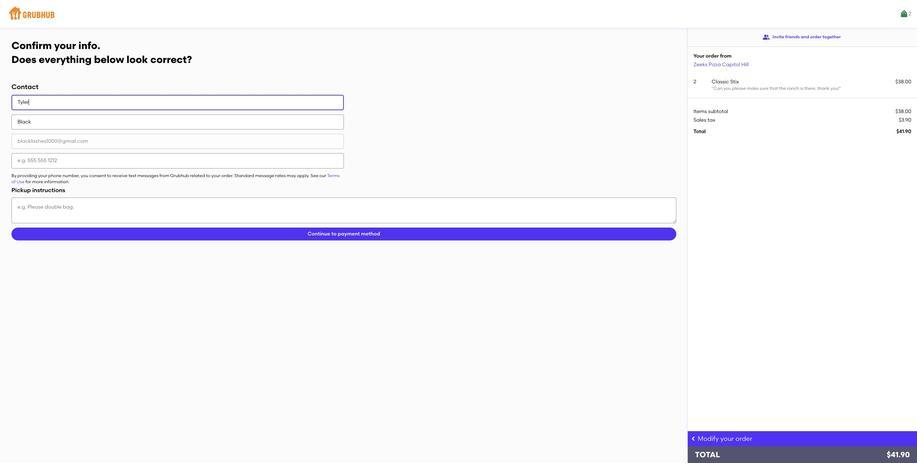 Task type: vqa. For each thing, say whether or not it's contained in the screenshot.
Search icon
no



Task type: describe. For each thing, give the bounding box(es) containing it.
1 " from the left
[[712, 86, 714, 91]]

that
[[770, 86, 778, 91]]

0 vertical spatial total
[[694, 129, 706, 135]]

$38.00 " can you please make sure that the ranch is there, thank you! "
[[712, 79, 912, 91]]

people icon image
[[763, 34, 770, 41]]

to inside button
[[332, 231, 337, 237]]

order inside the your order from zeeks pizza capitol hill
[[706, 53, 719, 59]]

continue
[[308, 231, 330, 237]]

by providing your phone number, you consent to receive text messages from grubhub related to your order. standard message rates may apply. see our
[[11, 173, 327, 178]]

you!
[[831, 86, 839, 91]]

your left "order."
[[211, 173, 220, 178]]

correct?
[[150, 53, 192, 65]]

1 vertical spatial $41.90
[[887, 451, 910, 460]]

1 horizontal spatial order
[[736, 435, 753, 443]]

classic
[[712, 79, 729, 85]]

svg image
[[691, 436, 697, 442]]

continue to payment method button
[[11, 228, 677, 241]]

below
[[94, 53, 124, 65]]

main navigation navigation
[[0, 0, 917, 28]]

Email email field
[[11, 134, 344, 149]]

and
[[801, 35, 809, 40]]

may
[[287, 173, 296, 178]]

1 vertical spatial from
[[160, 173, 169, 178]]

zeeks
[[694, 61, 708, 68]]

stix
[[731, 79, 739, 85]]

for more information.
[[24, 180, 69, 185]]

sure
[[760, 86, 769, 91]]

terms of use
[[11, 173, 340, 185]]

phone
[[48, 173, 62, 178]]

your up for more information.
[[38, 173, 47, 178]]

First name text field
[[11, 95, 344, 110]]

more
[[32, 180, 43, 185]]

1 horizontal spatial to
[[206, 173, 210, 178]]

everything
[[39, 53, 92, 65]]

zeeks pizza capitol hill link
[[694, 61, 749, 68]]

receive
[[112, 173, 127, 178]]

consent
[[89, 173, 106, 178]]

does
[[11, 53, 36, 65]]

1 vertical spatial total
[[695, 451, 720, 460]]

text
[[129, 173, 136, 178]]

2 inside button
[[909, 11, 912, 17]]

pickup instructions
[[11, 187, 65, 194]]

standard
[[235, 173, 254, 178]]

payment
[[338, 231, 360, 237]]

can
[[714, 86, 723, 91]]

invite friends and order together button
[[763, 31, 841, 44]]

apply.
[[297, 173, 310, 178]]

your
[[694, 53, 705, 59]]

$38.00 for $38.00
[[896, 108, 912, 115]]

of
[[11, 180, 16, 185]]

thank
[[818, 86, 830, 91]]

rates
[[275, 173, 286, 178]]

there,
[[805, 86, 817, 91]]

continue to payment method
[[308, 231, 380, 237]]

confirm
[[11, 39, 52, 52]]

messages
[[137, 173, 158, 178]]

info.
[[78, 39, 100, 52]]

modify your order
[[698, 435, 753, 443]]

Last name text field
[[11, 115, 344, 130]]



Task type: locate. For each thing, give the bounding box(es) containing it.
use
[[17, 180, 24, 185]]

your right modify
[[721, 435, 734, 443]]

hill
[[742, 61, 749, 68]]

0 vertical spatial from
[[720, 53, 732, 59]]

classic stix
[[712, 79, 739, 85]]

instructions
[[32, 187, 65, 194]]

by
[[11, 173, 16, 178]]

modify
[[698, 435, 719, 443]]

0 vertical spatial you
[[724, 86, 731, 91]]

make
[[747, 86, 759, 91]]

order inside button
[[810, 35, 822, 40]]

is
[[801, 86, 804, 91]]

please
[[732, 86, 746, 91]]

1 $38.00 from the top
[[896, 79, 912, 85]]

0 vertical spatial $38.00
[[896, 79, 912, 85]]

from
[[720, 53, 732, 59], [160, 173, 169, 178]]

1 horizontal spatial from
[[720, 53, 732, 59]]

Pickup instructions text field
[[11, 198, 677, 224]]

from inside the your order from zeeks pizza capitol hill
[[720, 53, 732, 59]]

pizza
[[709, 61, 721, 68]]

0 horizontal spatial from
[[160, 173, 169, 178]]

1 vertical spatial $38.00
[[896, 108, 912, 115]]

total
[[694, 129, 706, 135], [695, 451, 720, 460]]

2 button
[[900, 8, 912, 20]]

our
[[319, 173, 326, 178]]

items
[[694, 108, 707, 115]]

providing
[[18, 173, 37, 178]]

$41.90
[[897, 129, 912, 135], [887, 451, 910, 460]]

" down classic
[[712, 86, 714, 91]]

message
[[255, 173, 274, 178]]

you left the consent
[[81, 173, 88, 178]]

the
[[779, 86, 786, 91]]

2 horizontal spatial order
[[810, 35, 822, 40]]

look
[[127, 53, 148, 65]]

friends
[[786, 35, 800, 40]]

subtotal
[[708, 108, 728, 115]]

grubhub
[[170, 173, 189, 178]]

method
[[361, 231, 380, 237]]

2 horizontal spatial to
[[332, 231, 337, 237]]

confirm your info. does everything below look correct?
[[11, 39, 192, 65]]

terms
[[327, 173, 340, 178]]

to left receive
[[107, 173, 111, 178]]

you inside $38.00 " can you please make sure that the ranch is there, thank you! "
[[724, 86, 731, 91]]

order right and
[[810, 35, 822, 40]]

1 horizontal spatial 2
[[909, 11, 912, 17]]

tax
[[708, 117, 716, 123]]

for
[[26, 180, 31, 185]]

1 horizontal spatial you
[[724, 86, 731, 91]]

0 vertical spatial 2
[[909, 11, 912, 17]]

0 horizontal spatial 2
[[694, 79, 697, 85]]

see
[[311, 173, 318, 178]]

0 horizontal spatial "
[[712, 86, 714, 91]]

total down modify
[[695, 451, 720, 460]]

related
[[190, 173, 205, 178]]

terms of use link
[[11, 173, 340, 185]]

$38.00 for $38.00 " can you please make sure that the ranch is there, thank you! "
[[896, 79, 912, 85]]

Phone telephone field
[[11, 153, 344, 169]]

0 horizontal spatial order
[[706, 53, 719, 59]]

ranch
[[787, 86, 799, 91]]

pickup
[[11, 187, 31, 194]]

order
[[810, 35, 822, 40], [706, 53, 719, 59], [736, 435, 753, 443]]

total down sales
[[694, 129, 706, 135]]

0 horizontal spatial you
[[81, 173, 88, 178]]

order.
[[221, 173, 234, 178]]

2 $38.00 from the top
[[896, 108, 912, 115]]

to
[[107, 173, 111, 178], [206, 173, 210, 178], [332, 231, 337, 237]]

your inside confirm your info. does everything below look correct?
[[54, 39, 76, 52]]

your order from zeeks pizza capitol hill
[[694, 53, 749, 68]]

$38.00
[[896, 79, 912, 85], [896, 108, 912, 115]]

sales tax
[[694, 117, 716, 123]]

information.
[[44, 180, 69, 185]]

$38.00 inside $38.00 " can you please make sure that the ranch is there, thank you! "
[[896, 79, 912, 85]]

to right related
[[206, 173, 210, 178]]

0 horizontal spatial to
[[107, 173, 111, 178]]

you down classic stix
[[724, 86, 731, 91]]

your up everything
[[54, 39, 76, 52]]

" right the thank
[[839, 86, 841, 91]]

together
[[823, 35, 841, 40]]

contact
[[11, 83, 38, 91]]

number,
[[63, 173, 80, 178]]

invite friends and order together
[[773, 35, 841, 40]]

your
[[54, 39, 76, 52], [38, 173, 47, 178], [211, 173, 220, 178], [721, 435, 734, 443]]

to left payment
[[332, 231, 337, 237]]

you
[[724, 86, 731, 91], [81, 173, 88, 178]]

items subtotal
[[694, 108, 728, 115]]

2 " from the left
[[839, 86, 841, 91]]

invite
[[773, 35, 785, 40]]

from left grubhub
[[160, 173, 169, 178]]

1 vertical spatial you
[[81, 173, 88, 178]]

0 vertical spatial $41.90
[[897, 129, 912, 135]]

1 vertical spatial 2
[[694, 79, 697, 85]]

from up zeeks pizza capitol hill link
[[720, 53, 732, 59]]

capitol
[[722, 61, 740, 68]]

1 horizontal spatial "
[[839, 86, 841, 91]]

2 vertical spatial order
[[736, 435, 753, 443]]

order right modify
[[736, 435, 753, 443]]

"
[[712, 86, 714, 91], [839, 86, 841, 91]]

$3.90
[[899, 117, 912, 123]]

2
[[909, 11, 912, 17], [694, 79, 697, 85]]

1 vertical spatial order
[[706, 53, 719, 59]]

0 vertical spatial order
[[810, 35, 822, 40]]

sales
[[694, 117, 707, 123]]

order up pizza
[[706, 53, 719, 59]]



